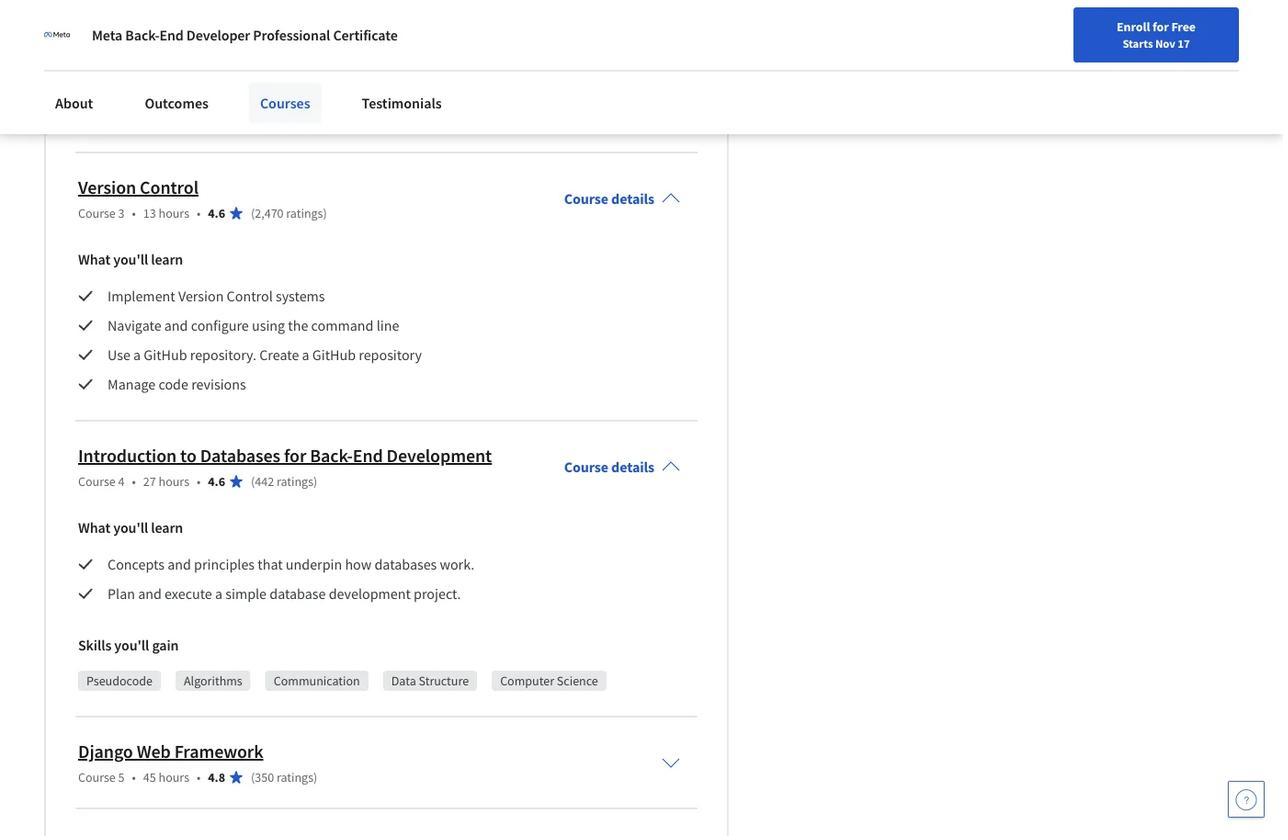 Task type: vqa. For each thing, say whether or not it's contained in the screenshot.
2 corresponding to Expressway to Data Science: Essential Math
no



Task type: describe. For each thing, give the bounding box(es) containing it.
principles
[[194, 555, 255, 574]]

course details button for introduction to databases for back-end development
[[549, 432, 695, 502]]

certificate
[[333, 26, 398, 44]]

( 2,470 ratings )
[[251, 205, 327, 222]]

details for version control
[[611, 190, 654, 208]]

course for version control
[[78, 205, 116, 222]]

framework
[[174, 741, 263, 764]]

meta
[[92, 26, 122, 44]]

help center image
[[1235, 789, 1257, 811]]

bash (unix shell)
[[277, 109, 367, 125]]

3
[[118, 205, 125, 222]]

django web framework
[[78, 741, 263, 764]]

ratings for to
[[277, 474, 313, 490]]

what you'll learn for implement
[[78, 250, 183, 269]]

• right 3
[[132, 205, 136, 222]]

and for configure
[[164, 316, 188, 335]]

2,470
[[255, 205, 284, 222]]

simple
[[225, 585, 267, 603]]

1 vertical spatial for
[[284, 445, 306, 468]]

and for principles
[[167, 555, 191, 574]]

enroll for free starts nov 17
[[1117, 18, 1196, 51]]

databases
[[374, 555, 437, 574]]

repository
[[359, 346, 422, 364]]

computer science
[[500, 673, 598, 690]]

0 vertical spatial web
[[147, 109, 170, 125]]

course details for version control
[[564, 190, 654, 208]]

manage
[[108, 375, 156, 394]]

about
[[55, 94, 93, 112]]

work.
[[440, 555, 474, 574]]

45
[[143, 770, 156, 786]]

execute
[[165, 585, 212, 603]]

) for introduction to databases for back-end development
[[313, 474, 317, 490]]

(unix
[[306, 109, 334, 125]]

skills you'll gain for pseudocode
[[78, 636, 179, 655]]

concepts
[[108, 555, 165, 574]]

0 horizontal spatial back-
[[125, 26, 159, 44]]

code
[[159, 375, 188, 394]]

skills you'll gain for linux
[[78, 72, 179, 90]]

0 horizontal spatial control
[[140, 176, 199, 199]]

( 350 ratings )
[[251, 770, 317, 786]]

show notifications image
[[1087, 23, 1110, 45]]

you'll up concepts
[[113, 519, 148, 537]]

introduction to databases for back-end development link
[[78, 445, 492, 468]]

0 horizontal spatial version
[[78, 176, 136, 199]]

) for version control
[[323, 205, 327, 222]]

revisions
[[191, 375, 246, 394]]

free
[[1171, 18, 1196, 35]]

1 vertical spatial version
[[178, 287, 224, 305]]

ratings for control
[[286, 205, 323, 222]]

create
[[259, 346, 299, 364]]

django web framework link
[[78, 741, 263, 764]]

and for execute
[[138, 585, 162, 603]]

course details button for version control
[[549, 164, 695, 234]]

to for introduction
[[180, 445, 196, 468]]

data structure
[[391, 673, 469, 690]]

for inside enroll for free starts nov 17
[[1153, 18, 1169, 35]]

plan and execute a simple database development project.
[[108, 585, 461, 603]]

4
[[118, 474, 125, 490]]

4.6 for control
[[208, 205, 225, 222]]

what you'll learn for concepts
[[78, 519, 183, 537]]

developer
[[186, 26, 250, 44]]

• left 4.8
[[197, 770, 201, 786]]

hours for web
[[159, 770, 189, 786]]

algorithms
[[184, 673, 242, 690]]

outcomes
[[145, 94, 209, 112]]

1 vertical spatial control
[[227, 287, 273, 305]]

systems
[[276, 287, 325, 305]]

and right classes
[[276, 21, 300, 39]]

5
[[118, 770, 125, 786]]

( 442 ratings )
[[251, 474, 317, 490]]

command
[[311, 316, 374, 335]]

442
[[255, 474, 274, 490]]

350
[[255, 770, 274, 786]]

gain for algorithms
[[152, 636, 179, 655]]

computer
[[500, 673, 554, 690]]

you'll up implement
[[113, 250, 148, 269]]

gain for web development
[[152, 72, 179, 90]]

classes
[[230, 21, 273, 39]]

1 vertical spatial end
[[353, 445, 383, 468]]

2 horizontal spatial a
[[302, 346, 309, 364]]

4.8
[[208, 770, 225, 786]]

course 4 • 27 hours •
[[78, 474, 201, 490]]

hours for to
[[159, 474, 189, 490]]

nov
[[1155, 36, 1175, 51]]

web development
[[147, 109, 246, 125]]

27
[[143, 474, 156, 490]]

structure
[[419, 673, 469, 690]]

0 horizontal spatial a
[[133, 346, 141, 364]]

13
[[143, 205, 156, 222]]

django
[[78, 741, 133, 764]]

( for to
[[251, 474, 255, 490]]

professional
[[253, 26, 330, 44]]

line
[[376, 316, 399, 335]]

you'll up pseudocode
[[114, 636, 149, 655]]

github
[[399, 109, 435, 125]]

meta back-end developer professional certificate
[[92, 26, 398, 44]]

science
[[557, 673, 598, 690]]

implement version control systems
[[108, 287, 328, 305]]

0 vertical spatial end
[[159, 26, 184, 44]]

starts
[[1123, 36, 1153, 51]]

how
[[345, 555, 372, 574]]

testimonials link
[[351, 83, 453, 123]]

communication
[[274, 673, 360, 690]]

version control
[[78, 176, 199, 199]]

that
[[258, 555, 283, 574]]

hours for control
[[159, 205, 189, 222]]

use
[[154, 21, 176, 39]]

configure
[[191, 316, 249, 335]]



Task type: locate. For each thing, give the bounding box(es) containing it.
1 vertical spatial what you'll learn
[[78, 519, 183, 537]]

course
[[564, 190, 608, 208], [78, 205, 116, 222], [564, 458, 608, 476], [78, 474, 116, 490], [78, 770, 116, 786]]

1 what from the top
[[78, 250, 110, 269]]

2 what you'll learn from the top
[[78, 519, 183, 537]]

concepts and principles that underpin how databases work.
[[108, 555, 474, 574]]

how
[[108, 21, 136, 39]]

what for concepts and principles that underpin how databases work.
[[78, 519, 110, 537]]

ratings for web
[[277, 770, 313, 786]]

control
[[140, 176, 199, 199], [227, 287, 273, 305]]

3 ( from the top
[[251, 770, 255, 786]]

None search field
[[262, 11, 528, 48]]

0 vertical spatial course details button
[[549, 164, 695, 234]]

0 vertical spatial 4.6
[[208, 205, 225, 222]]

1 vertical spatial course details button
[[549, 432, 695, 502]]

manage code revisions
[[108, 375, 246, 394]]

4.6 for to
[[208, 474, 225, 490]]

skills you'll gain up pseudocode
[[78, 636, 179, 655]]

0 vertical spatial version
[[78, 176, 136, 199]]

0 horizontal spatial development
[[173, 109, 246, 125]]

learn for concepts
[[151, 519, 183, 537]]

1 vertical spatial back-
[[310, 445, 353, 468]]

version control link
[[78, 176, 199, 199]]

1 details from the top
[[611, 190, 654, 208]]

skills up pseudocode
[[78, 636, 111, 655]]

0 horizontal spatial for
[[284, 445, 306, 468]]

navigate
[[108, 316, 161, 335]]

0 vertical spatial (
[[251, 205, 255, 222]]

2 4.6 from the top
[[208, 474, 225, 490]]

2 github from the left
[[312, 346, 356, 364]]

database
[[270, 585, 326, 603]]

) for django web framework
[[313, 770, 317, 786]]

1 horizontal spatial version
[[178, 287, 224, 305]]

) right 2,470
[[323, 205, 327, 222]]

how to use objects, classes and methods.
[[108, 21, 361, 39]]

)
[[323, 205, 327, 222], [313, 474, 317, 490], [313, 770, 317, 786]]

0 vertical spatial back-
[[125, 26, 159, 44]]

1 vertical spatial learn
[[151, 519, 183, 537]]

1 4.6 from the top
[[208, 205, 225, 222]]

0 vertical spatial skills you'll gain
[[78, 72, 179, 90]]

1 course details from the top
[[564, 190, 654, 208]]

2 vertical spatial hours
[[159, 770, 189, 786]]

github down command
[[312, 346, 356, 364]]

bash
[[277, 109, 303, 125]]

ratings down introduction to databases for back-end development
[[277, 474, 313, 490]]

0 vertical spatial )
[[323, 205, 327, 222]]

1 what you'll learn from the top
[[78, 250, 183, 269]]

details
[[611, 190, 654, 208], [611, 458, 654, 476]]

you'll
[[114, 72, 149, 90], [113, 250, 148, 269], [113, 519, 148, 537], [114, 636, 149, 655]]

0 vertical spatial what
[[78, 250, 110, 269]]

( down databases
[[251, 474, 255, 490]]

( for web
[[251, 770, 255, 786]]

4.6 left 2,470
[[208, 205, 225, 222]]

ratings right 2,470
[[286, 205, 323, 222]]

ratings
[[286, 205, 323, 222], [277, 474, 313, 490], [277, 770, 313, 786]]

you'll up the linux
[[114, 72, 149, 90]]

0 vertical spatial details
[[611, 190, 654, 208]]

0 vertical spatial for
[[1153, 18, 1169, 35]]

1 vertical spatial development
[[387, 445, 492, 468]]

for
[[1153, 18, 1169, 35], [284, 445, 306, 468]]

to left databases
[[180, 445, 196, 468]]

0 vertical spatial skills
[[78, 72, 111, 90]]

1 vertical spatial skills you'll gain
[[78, 636, 179, 655]]

what up implement
[[78, 250, 110, 269]]

what up concepts
[[78, 519, 110, 537]]

2 gain from the top
[[152, 636, 179, 655]]

0 vertical spatial gain
[[152, 72, 179, 90]]

1 github from the left
[[144, 346, 187, 364]]

details for introduction to databases for back-end development
[[611, 458, 654, 476]]

and
[[276, 21, 300, 39], [164, 316, 188, 335], [167, 555, 191, 574], [138, 585, 162, 603]]

and up execute
[[167, 555, 191, 574]]

• right the "4" in the bottom left of the page
[[132, 474, 136, 490]]

0 horizontal spatial to
[[139, 21, 151, 39]]

a right use
[[133, 346, 141, 364]]

1 vertical spatial hours
[[159, 474, 189, 490]]

1 course details button from the top
[[549, 164, 695, 234]]

and right navigate on the top of the page
[[164, 316, 188, 335]]

1 vertical spatial skills
[[78, 636, 111, 655]]

2 vertical spatial )
[[313, 770, 317, 786]]

back- right meta
[[125, 26, 159, 44]]

testimonials
[[362, 94, 442, 112]]

0 vertical spatial development
[[173, 109, 246, 125]]

4.6
[[208, 205, 225, 222], [208, 474, 225, 490]]

2 skills from the top
[[78, 636, 111, 655]]

shell)
[[337, 109, 367, 125]]

2 course details button from the top
[[549, 432, 695, 502]]

2 ( from the top
[[251, 474, 255, 490]]

control up 13
[[140, 176, 199, 199]]

1 horizontal spatial development
[[387, 445, 492, 468]]

navigate and configure using the command line
[[108, 316, 402, 335]]

skills up about
[[78, 72, 111, 90]]

course for django web framework
[[78, 770, 116, 786]]

hours right 13
[[159, 205, 189, 222]]

( up implement version control systems
[[251, 205, 255, 222]]

to
[[139, 21, 151, 39], [180, 445, 196, 468]]

course 5 • 45 hours •
[[78, 770, 201, 786]]

2 learn from the top
[[151, 519, 183, 537]]

for up ( 442 ratings )
[[284, 445, 306, 468]]

the
[[288, 316, 308, 335]]

objects,
[[179, 21, 227, 39]]

1 vertical spatial gain
[[152, 636, 179, 655]]

1 vertical spatial to
[[180, 445, 196, 468]]

1 learn from the top
[[151, 250, 183, 269]]

databases
[[200, 445, 280, 468]]

a left simple on the left of page
[[215, 585, 222, 603]]

0 vertical spatial ratings
[[286, 205, 323, 222]]

end
[[159, 26, 184, 44], [353, 445, 383, 468]]

( for control
[[251, 205, 255, 222]]

(
[[251, 205, 255, 222], [251, 474, 255, 490], [251, 770, 255, 786]]

17
[[1178, 36, 1190, 51]]

enroll
[[1117, 18, 1150, 35]]

introduction to databases for back-end development
[[78, 445, 492, 468]]

version up configure
[[178, 287, 224, 305]]

skills you'll gain up the linux
[[78, 72, 179, 90]]

1 vertical spatial details
[[611, 458, 654, 476]]

github up code
[[144, 346, 187, 364]]

0 vertical spatial hours
[[159, 205, 189, 222]]

and right plan
[[138, 585, 162, 603]]

2 details from the top
[[611, 458, 654, 476]]

what for implement version control systems
[[78, 250, 110, 269]]

• down databases
[[197, 474, 201, 490]]

control up navigate and configure using the command line
[[227, 287, 273, 305]]

using
[[252, 316, 285, 335]]

0 vertical spatial what you'll learn
[[78, 250, 183, 269]]

2 skills you'll gain from the top
[[78, 636, 179, 655]]

learn up concepts
[[151, 519, 183, 537]]

development
[[329, 585, 411, 603]]

2 what from the top
[[78, 519, 110, 537]]

what you'll learn
[[78, 250, 183, 269], [78, 519, 183, 537]]

back-
[[125, 26, 159, 44], [310, 445, 353, 468]]

what you'll learn up implement
[[78, 250, 183, 269]]

0 vertical spatial learn
[[151, 250, 183, 269]]

repository.
[[190, 346, 256, 364]]

pseudocode
[[86, 673, 153, 690]]

0 vertical spatial course details
[[564, 190, 654, 208]]

1 hours from the top
[[159, 205, 189, 222]]

2 course details from the top
[[564, 458, 654, 476]]

1 vertical spatial course details
[[564, 458, 654, 476]]

version
[[78, 176, 136, 199], [178, 287, 224, 305]]

1 horizontal spatial end
[[353, 445, 383, 468]]

0 horizontal spatial end
[[159, 26, 184, 44]]

courses link
[[249, 83, 321, 123]]

) right 350
[[313, 770, 317, 786]]

linux
[[86, 109, 116, 125]]

underpin
[[286, 555, 342, 574]]

to left use
[[139, 21, 151, 39]]

1 vertical spatial web
[[137, 741, 171, 764]]

• right 5
[[132, 770, 136, 786]]

0 vertical spatial to
[[139, 21, 151, 39]]

gain up outcomes
[[152, 72, 179, 90]]

learn for implement
[[151, 250, 183, 269]]

gain down execute
[[152, 636, 179, 655]]

1 skills you'll gain from the top
[[78, 72, 179, 90]]

ratings right 350
[[277, 770, 313, 786]]

1 skills from the top
[[78, 72, 111, 90]]

1 vertical spatial )
[[313, 474, 317, 490]]

to for how
[[139, 21, 151, 39]]

course details button
[[549, 164, 695, 234], [549, 432, 695, 502]]

course for introduction to databases for back-end development
[[78, 474, 116, 490]]

meta image
[[44, 22, 70, 48]]

skills for pseudocode
[[78, 636, 111, 655]]

methods.
[[303, 21, 361, 39]]

0 horizontal spatial github
[[144, 346, 187, 364]]

plan
[[108, 585, 135, 603]]

project.
[[414, 585, 461, 603]]

use a github repository. create a github repository
[[108, 346, 422, 364]]

1 horizontal spatial for
[[1153, 18, 1169, 35]]

1 horizontal spatial to
[[180, 445, 196, 468]]

1 vertical spatial ratings
[[277, 474, 313, 490]]

learn up implement
[[151, 250, 183, 269]]

use
[[108, 346, 130, 364]]

1 horizontal spatial back-
[[310, 445, 353, 468]]

4.6 down databases
[[208, 474, 225, 490]]

2 vertical spatial (
[[251, 770, 255, 786]]

back- up ( 442 ratings )
[[310, 445, 353, 468]]

courses
[[260, 94, 310, 112]]

github
[[144, 346, 187, 364], [312, 346, 356, 364]]

1 vertical spatial 4.6
[[208, 474, 225, 490]]

a
[[133, 346, 141, 364], [302, 346, 309, 364], [215, 585, 222, 603]]

what you'll learn up concepts
[[78, 519, 183, 537]]

coursera image
[[22, 15, 139, 44]]

1 horizontal spatial github
[[312, 346, 356, 364]]

hours right 45
[[159, 770, 189, 786]]

web up 45
[[137, 741, 171, 764]]

about link
[[44, 83, 104, 123]]

1 horizontal spatial a
[[215, 585, 222, 603]]

1 gain from the top
[[152, 72, 179, 90]]

web right the linux
[[147, 109, 170, 125]]

skills you'll gain
[[78, 72, 179, 90], [78, 636, 179, 655]]

data
[[391, 673, 416, 690]]

version up 3
[[78, 176, 136, 199]]

1 horizontal spatial control
[[227, 287, 273, 305]]

introduction
[[78, 445, 177, 468]]

0 vertical spatial control
[[140, 176, 199, 199]]

2 hours from the top
[[159, 474, 189, 490]]

( right 4.8
[[251, 770, 255, 786]]

• right 13
[[197, 205, 201, 222]]

1 vertical spatial what
[[78, 519, 110, 537]]

a right create
[[302, 346, 309, 364]]

3 hours from the top
[[159, 770, 189, 786]]

learn
[[151, 250, 183, 269], [151, 519, 183, 537]]

course details for introduction to databases for back-end development
[[564, 458, 654, 476]]

) down introduction to databases for back-end development
[[313, 474, 317, 490]]

skills
[[78, 72, 111, 90], [78, 636, 111, 655]]

2 vertical spatial ratings
[[277, 770, 313, 786]]

1 ( from the top
[[251, 205, 255, 222]]

outcomes link
[[134, 83, 220, 123]]

skills for linux
[[78, 72, 111, 90]]

menu item
[[950, 18, 1068, 78]]

•
[[132, 205, 136, 222], [197, 205, 201, 222], [132, 474, 136, 490], [197, 474, 201, 490], [132, 770, 136, 786], [197, 770, 201, 786]]

for up nov
[[1153, 18, 1169, 35]]

course 3 • 13 hours •
[[78, 205, 201, 222]]

implement
[[108, 287, 175, 305]]

hours right the 27
[[159, 474, 189, 490]]

1 vertical spatial (
[[251, 474, 255, 490]]



